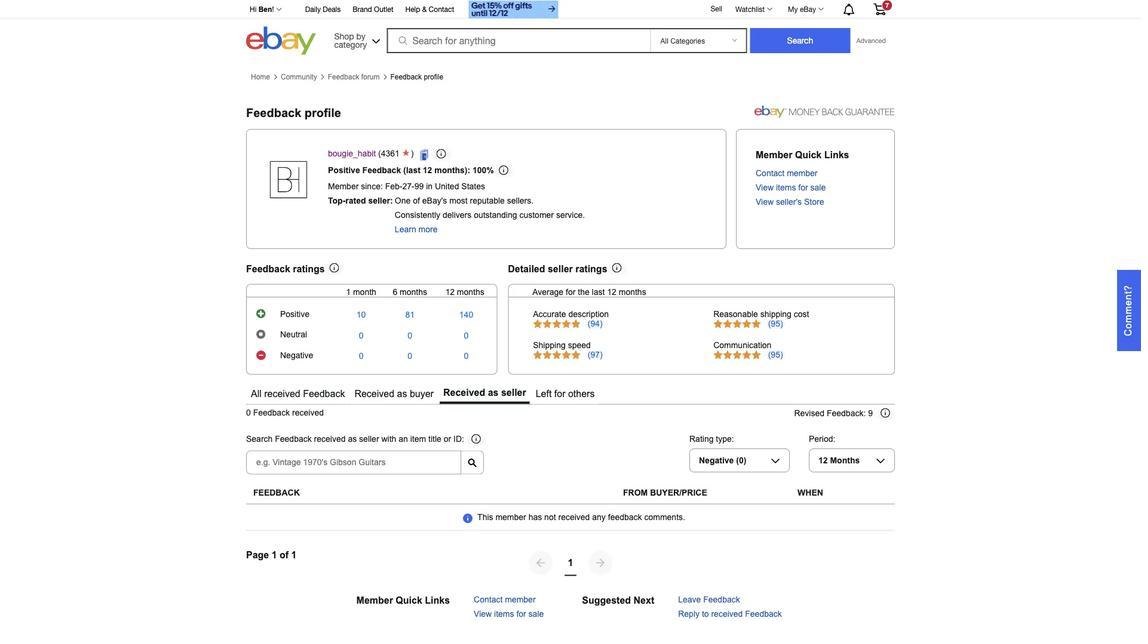 Task type: locate. For each thing, give the bounding box(es) containing it.
received for received as buyer
[[355, 389, 395, 399]]

feedback profile
[[391, 73, 444, 81], [246, 106, 341, 119]]

0 horizontal spatial sale
[[529, 610, 544, 619]]

months for 12 months
[[457, 288, 485, 297]]

member
[[756, 149, 793, 160], [328, 182, 359, 191], [357, 596, 393, 607]]

consistently
[[395, 211, 441, 220]]

1 horizontal spatial links
[[825, 149, 850, 160]]

item
[[410, 435, 426, 444]]

page
[[246, 550, 269, 561]]

quick for right contact member link
[[795, 149, 822, 160]]

of right the one
[[413, 196, 420, 206]]

(95) button for communication
[[766, 350, 786, 360]]

1 horizontal spatial feedback profile
[[391, 73, 444, 81]]

27-
[[403, 182, 415, 191]]

0 horizontal spatial quick
[[396, 596, 422, 607]]

period:
[[809, 435, 836, 444]]

0 vertical spatial profile
[[424, 73, 444, 81]]

feedback profile main content
[[246, 68, 1142, 622]]

comments.
[[645, 513, 686, 522]]

)
[[411, 149, 416, 158]]

1 horizontal spatial months
[[457, 288, 485, 297]]

links
[[825, 149, 850, 160], [425, 596, 450, 607]]

received left buyer
[[355, 389, 395, 399]]

as up e.g. vintage 1970's gibson guitars text box
[[348, 435, 357, 444]]

1 navigation
[[529, 550, 613, 577]]

daily
[[305, 5, 321, 13]]

received right to
[[712, 610, 743, 619]]

contact inside contact member view items for sale
[[474, 596, 503, 605]]

speed
[[568, 341, 591, 350]]

contact member view items for sale view seller's store
[[756, 169, 826, 207]]

one
[[395, 196, 411, 206]]

1 vertical spatial member quick links
[[357, 596, 450, 607]]

1 vertical spatial member
[[496, 513, 526, 522]]

positive feedback (last 12 months): 100%
[[328, 166, 494, 175]]

leave feedback link
[[679, 596, 740, 605]]

from buyer/price element
[[623, 489, 708, 498]]

1 horizontal spatial seller
[[501, 388, 526, 398]]

feedback profile page for bougie_habit element
[[246, 106, 341, 119]]

get an extra 15% off image
[[469, 1, 558, 19]]

items inside contact member view items for sale
[[494, 610, 514, 619]]

1 vertical spatial contact
[[756, 169, 785, 178]]

positive up neutral
[[280, 310, 310, 319]]

member inside contact member view items for sale
[[505, 596, 536, 605]]

shop by category
[[334, 31, 367, 49]]

reputable
[[470, 196, 505, 206]]

2 (95) button from the top
[[766, 350, 786, 360]]

0 vertical spatial member
[[787, 169, 818, 178]]

0 horizontal spatial contact
[[429, 5, 454, 13]]

account navigation
[[243, 0, 895, 20]]

store
[[805, 198, 825, 207]]

1 (95) button from the top
[[766, 320, 786, 329]]

from buyer/price
[[623, 489, 708, 498]]

0 feedback received
[[246, 409, 324, 418]]

0 button
[[359, 331, 364, 341], [408, 331, 413, 341], [464, 331, 469, 341], [359, 352, 364, 361], [408, 352, 413, 361], [464, 352, 469, 361]]

help & contact
[[406, 5, 454, 13]]

1 vertical spatial feedback profile
[[246, 106, 341, 119]]

0 vertical spatial view items for sale link
[[756, 183, 826, 193]]

items inside contact member view items for sale view seller's store
[[776, 183, 796, 193]]

seller left left
[[501, 388, 526, 398]]

advanced
[[857, 37, 886, 45]]

when element
[[798, 489, 824, 498]]

feedback profile right forum
[[391, 73, 444, 81]]

left for others
[[536, 389, 595, 399]]

feedback element
[[253, 489, 300, 498]]

1 horizontal spatial ratings
[[576, 263, 608, 274]]

None submit
[[750, 28, 851, 53]]

negative inside dropdown button
[[699, 456, 734, 465]]

my ebay link
[[782, 2, 830, 16]]

select the feedback time period you want to see element
[[809, 435, 836, 444]]

0 horizontal spatial items
[[494, 610, 514, 619]]

1 horizontal spatial items
[[776, 183, 796, 193]]

12 right the last at the right top
[[607, 288, 617, 297]]

2 vertical spatial member
[[505, 596, 536, 605]]

0 horizontal spatial negative
[[280, 351, 313, 361]]

(95) button down 95 ratings received on reasonable shipping cost. click to check average rating. element
[[766, 350, 786, 360]]

community link
[[281, 73, 317, 81]]

watchlist
[[736, 5, 765, 13]]

view for contact member view items for sale view seller's store
[[756, 183, 774, 193]]

1 vertical spatial items
[[494, 610, 514, 619]]

1 horizontal spatial contact
[[474, 596, 503, 605]]

0
[[359, 331, 364, 340], [408, 331, 413, 340], [464, 331, 469, 340], [359, 352, 364, 361], [408, 352, 413, 361], [464, 352, 469, 361], [246, 409, 251, 418]]

0 vertical spatial quick
[[795, 149, 822, 160]]

1 vertical spatial (95)
[[768, 350, 783, 360]]

negative down neutral
[[280, 351, 313, 361]]

for inside contact member view items for sale
[[517, 610, 526, 619]]

of right page
[[280, 550, 289, 561]]

deals
[[323, 5, 341, 13]]

view inside contact member view items for sale
[[474, 610, 492, 619]]

2 (95) from the top
[[768, 350, 783, 360]]

1 horizontal spatial view items for sale link
[[756, 183, 826, 193]]

0 vertical spatial (95) button
[[766, 320, 786, 329]]

feedback forum link
[[328, 73, 380, 81]]

1 ratings from the left
[[293, 263, 325, 274]]

0 horizontal spatial months
[[400, 288, 427, 297]]

0 vertical spatial view
[[756, 183, 774, 193]]

0 vertical spatial feedback profile
[[391, 73, 444, 81]]

sale inside contact member view items for sale
[[529, 610, 544, 619]]

sale inside contact member view items for sale view seller's store
[[811, 183, 826, 193]]

12 months
[[446, 288, 485, 297]]

1 months from the left
[[400, 288, 427, 297]]

0 horizontal spatial ratings
[[293, 263, 325, 274]]

seller
[[548, 263, 573, 274], [501, 388, 526, 398], [359, 435, 379, 444]]

0 horizontal spatial seller
[[359, 435, 379, 444]]

1 vertical spatial member
[[328, 182, 359, 191]]

months right 6
[[400, 288, 427, 297]]

2 horizontal spatial months
[[619, 288, 647, 297]]

click to go to bougie_habit ebay store image
[[420, 149, 432, 161]]

ebay money back guarantee policy image
[[755, 103, 895, 118]]

0 vertical spatial items
[[776, 183, 796, 193]]

sell
[[711, 4, 723, 13]]

received right 'not'
[[559, 513, 590, 522]]

9
[[869, 409, 873, 418]]

received up "0 feedback received"
[[264, 389, 300, 399]]

(94) button
[[586, 320, 605, 329]]

99
[[415, 182, 424, 191]]

for inside button
[[555, 389, 566, 399]]

1 vertical spatial seller
[[501, 388, 526, 398]]

2 vertical spatial contact
[[474, 596, 503, 605]]

1 vertical spatial links
[[425, 596, 450, 607]]

0 vertical spatial links
[[825, 149, 850, 160]]

shipping
[[533, 341, 566, 350]]

0 vertical spatial positive
[[328, 166, 360, 175]]

rating
[[690, 435, 714, 444]]

0 horizontal spatial of
[[280, 550, 289, 561]]

leave feedback reply to received feedback
[[679, 596, 782, 619]]

1 horizontal spatial of
[[413, 196, 420, 206]]

10 button
[[357, 311, 366, 320]]

negative (0) button
[[690, 449, 790, 473]]

as left left
[[488, 388, 499, 398]]

of inside member since: feb-27-99 in united states top-rated seller: one of ebay's most reputable sellers. consistently delivers outstanding customer service. learn more
[[413, 196, 420, 206]]

positive for positive feedback (last 12 months): 100%
[[328, 166, 360, 175]]

(95) button down shipping
[[766, 320, 786, 329]]

brand outlet link
[[353, 3, 394, 16]]

(0)
[[737, 456, 747, 465]]

ebay
[[800, 5, 817, 13]]

comment?
[[1123, 285, 1134, 337]]

1 vertical spatial contact member link
[[474, 596, 536, 605]]

positive down bougie_habit link
[[328, 166, 360, 175]]

1 vertical spatial (95) button
[[766, 350, 786, 360]]

positive for positive
[[280, 310, 310, 319]]

1 vertical spatial negative
[[699, 456, 734, 465]]

average for the last 12 months
[[533, 288, 647, 297]]

none submit inside shop by category banner
[[750, 28, 851, 53]]

1 (95) from the top
[[768, 320, 783, 329]]

months
[[400, 288, 427, 297], [457, 288, 485, 297], [619, 288, 647, 297]]

&
[[422, 5, 427, 13]]

select the type of feedback rating you want to see element
[[690, 435, 734, 444]]

1 vertical spatial sale
[[529, 610, 544, 619]]

1 horizontal spatial sale
[[811, 183, 826, 193]]

7 link
[[867, 0, 894, 17]]

0 vertical spatial of
[[413, 196, 420, 206]]

as for buyer
[[397, 389, 407, 399]]

(95) down shipping
[[768, 320, 783, 329]]

0 vertical spatial (95)
[[768, 320, 783, 329]]

1 horizontal spatial profile
[[424, 73, 444, 81]]

1
[[346, 288, 351, 297], [272, 550, 277, 561], [291, 550, 297, 561], [568, 558, 573, 569]]

1 horizontal spatial quick
[[795, 149, 822, 160]]

negative down rating type:
[[699, 456, 734, 465]]

suggested next
[[582, 596, 655, 607]]

feedback profile down 'community' link
[[246, 106, 341, 119]]

daily deals link
[[305, 3, 341, 16]]

my ebay
[[788, 5, 817, 13]]

1 horizontal spatial positive
[[328, 166, 360, 175]]

feedback profile for 'feedback profile page for bougie_habit' element
[[246, 106, 341, 119]]

0 horizontal spatial member quick links
[[357, 596, 450, 607]]

(95) for communication
[[768, 350, 783, 360]]

shop by category banner
[[243, 0, 895, 58]]

12 down period:
[[819, 456, 828, 465]]

received right buyer
[[443, 388, 485, 398]]

learn more link
[[395, 225, 438, 234]]

sale
[[811, 183, 826, 193], [529, 610, 544, 619]]

feedback inside button
[[303, 389, 345, 399]]

0 horizontal spatial feedback profile
[[246, 106, 341, 119]]

seller left with
[[359, 435, 379, 444]]

1 horizontal spatial negative
[[699, 456, 734, 465]]

1 vertical spatial profile
[[305, 106, 341, 119]]

title
[[429, 435, 442, 444]]

contact inside contact member view items for sale view seller's store
[[756, 169, 785, 178]]

positive
[[328, 166, 360, 175], [280, 310, 310, 319]]

accurate
[[533, 310, 566, 319]]

140 button
[[460, 311, 474, 320]]

(95) down 95 ratings received on reasonable shipping cost. click to check average rating. element
[[768, 350, 783, 360]]

home
[[251, 73, 270, 81]]

1 horizontal spatial received
[[443, 388, 485, 398]]

6
[[393, 288, 398, 297]]

95 ratings received on communication. click to check average rating. element
[[768, 350, 783, 360]]

seller up average
[[548, 263, 573, 274]]

2 vertical spatial seller
[[359, 435, 379, 444]]

member inside member since: feb-27-99 in united states top-rated seller: one of ebay's most reputable sellers. consistently delivers outstanding customer service. learn more
[[328, 182, 359, 191]]

1 horizontal spatial member quick links
[[756, 149, 850, 160]]

member
[[787, 169, 818, 178], [496, 513, 526, 522], [505, 596, 536, 605]]

contact
[[429, 5, 454, 13], [756, 169, 785, 178], [474, 596, 503, 605]]

1 vertical spatial positive
[[280, 310, 310, 319]]

member for this member has not received any feedback comments.
[[496, 513, 526, 522]]

months right the last at the right top
[[619, 288, 647, 297]]

negative for negative (0)
[[699, 456, 734, 465]]

6 months
[[393, 288, 427, 297]]

0 vertical spatial contact
[[429, 5, 454, 13]]

daily deals
[[305, 5, 341, 13]]

0 horizontal spatial profile
[[305, 106, 341, 119]]

received as buyer
[[355, 389, 434, 399]]

0 horizontal spatial received
[[355, 389, 395, 399]]

as left buyer
[[397, 389, 407, 399]]

(95) for reasonable shipping cost
[[768, 320, 783, 329]]

id:
[[454, 435, 464, 444]]

received
[[264, 389, 300, 399], [292, 409, 324, 418], [314, 435, 346, 444], [559, 513, 590, 522], [712, 610, 743, 619]]

12 inside 12 months popup button
[[819, 456, 828, 465]]

2 months from the left
[[457, 288, 485, 297]]

months up 140
[[457, 288, 485, 297]]

1 horizontal spatial as
[[397, 389, 407, 399]]

0 vertical spatial sale
[[811, 183, 826, 193]]

12 right 6 months
[[446, 288, 455, 297]]

0 horizontal spatial positive
[[280, 310, 310, 319]]

2 horizontal spatial seller
[[548, 263, 573, 274]]

(
[[378, 149, 381, 158]]

profile
[[424, 73, 444, 81], [305, 106, 341, 119]]

user profile for bougie_habit image
[[259, 150, 319, 210]]

1 vertical spatial view items for sale link
[[474, 610, 544, 619]]

0 vertical spatial contact member link
[[756, 169, 818, 178]]

2 vertical spatial view
[[474, 610, 492, 619]]

months):
[[435, 166, 470, 175]]

outlet
[[374, 5, 394, 13]]

0 vertical spatial negative
[[280, 351, 313, 361]]

view for contact member view items for sale
[[474, 610, 492, 619]]

comment? link
[[1118, 270, 1142, 351]]

0 horizontal spatial view items for sale link
[[474, 610, 544, 619]]

member inside contact member view items for sale view seller's store
[[787, 169, 818, 178]]

2 horizontal spatial as
[[488, 388, 499, 398]]

1 vertical spatial quick
[[396, 596, 422, 607]]

for
[[799, 183, 809, 193], [566, 288, 576, 297], [555, 389, 566, 399], [517, 610, 526, 619]]

2 horizontal spatial contact
[[756, 169, 785, 178]]



Task type: describe. For each thing, give the bounding box(es) containing it.
received inside leave feedback reply to received feedback
[[712, 610, 743, 619]]

feedback ratings
[[246, 263, 325, 274]]

feedback profile for the "feedback profile" link at the top left of page
[[391, 73, 444, 81]]

an
[[399, 435, 408, 444]]

(95) button for reasonable shipping cost
[[766, 320, 786, 329]]

neutral
[[280, 330, 307, 340]]

advanced link
[[851, 29, 892, 53]]

revised feedback: 9
[[795, 409, 873, 418]]

view items for sale link for right contact member link
[[756, 183, 826, 193]]

home link
[[251, 73, 270, 81]]

1 vertical spatial view
[[756, 198, 774, 207]]

all
[[251, 389, 262, 399]]

rating type:
[[690, 435, 734, 444]]

all received feedback button
[[247, 385, 349, 404]]

profile for the "feedback profile" link at the top left of page
[[424, 73, 444, 81]]

help & contact link
[[406, 3, 454, 16]]

reasonable shipping cost
[[714, 310, 810, 319]]

sale for contact member view items for sale
[[529, 610, 544, 619]]

(last
[[404, 166, 421, 175]]

this member has not received any feedback comments.
[[478, 513, 686, 522]]

view items for sale link for left contact member link
[[474, 610, 544, 619]]

view seller's store link
[[756, 198, 825, 207]]

by
[[357, 31, 366, 41]]

seller:
[[368, 196, 393, 206]]

feedback score is 4361 element
[[381, 149, 400, 161]]

received as seller button
[[440, 385, 530, 404]]

!
[[272, 5, 274, 13]]

1 vertical spatial of
[[280, 550, 289, 561]]

quick for left contact member link
[[396, 596, 422, 607]]

ben
[[259, 5, 272, 13]]

0 horizontal spatial contact member link
[[474, 596, 536, 605]]

contact inside account navigation
[[429, 5, 454, 13]]

0 horizontal spatial as
[[348, 435, 357, 444]]

140
[[460, 311, 474, 320]]

outstanding
[[474, 211, 517, 220]]

feedback:
[[827, 409, 866, 418]]

1 inside button
[[568, 558, 573, 569]]

reply to received feedback link
[[679, 610, 782, 619]]

received as seller
[[443, 388, 526, 398]]

left for others button
[[532, 385, 599, 404]]

brand
[[353, 5, 372, 13]]

united
[[435, 182, 459, 191]]

7
[[886, 1, 889, 9]]

100%
[[473, 166, 494, 175]]

profile for 'feedback profile page for bougie_habit' element
[[305, 106, 341, 119]]

feedback profile link
[[391, 73, 444, 81]]

contact for contact member view items for sale
[[474, 596, 503, 605]]

94 ratings received on accurate description. click to check average rating. element
[[588, 320, 603, 329]]

as for seller
[[488, 388, 499, 398]]

12 months
[[819, 456, 860, 465]]

or
[[444, 435, 451, 444]]

type:
[[716, 435, 734, 444]]

detailed
[[508, 263, 545, 274]]

received as buyer button
[[351, 385, 438, 404]]

contact for contact member view items for sale view seller's store
[[756, 169, 785, 178]]

rated
[[346, 196, 366, 206]]

4361
[[381, 149, 400, 158]]

2 ratings from the left
[[576, 263, 608, 274]]

states
[[462, 182, 485, 191]]

community
[[281, 73, 317, 81]]

(94)
[[588, 320, 603, 329]]

0 vertical spatial seller
[[548, 263, 573, 274]]

member for contact member view items for sale view seller's store
[[787, 169, 818, 178]]

items for contact member view items for sale view seller's store
[[776, 183, 796, 193]]

others
[[568, 389, 595, 399]]

shipping speed
[[533, 341, 591, 350]]

months for 6 months
[[400, 288, 427, 297]]

forum
[[361, 73, 380, 81]]

page 1 of 1
[[246, 550, 297, 561]]

delivers
[[443, 211, 472, 220]]

more
[[419, 225, 438, 234]]

2 vertical spatial member
[[357, 596, 393, 607]]

81 button
[[406, 311, 415, 320]]

97 ratings received on shipping speed. click to check average rating. element
[[588, 350, 603, 360]]

search feedback received as seller with an item title or id:
[[246, 435, 464, 444]]

the
[[578, 288, 590, 297]]

12 down the click to go to bougie_habit ebay store image
[[423, 166, 432, 175]]

top-
[[328, 196, 346, 206]]

cost
[[794, 310, 810, 319]]

e.g. Vintage 1970's Gibson Guitars text field
[[246, 451, 461, 475]]

items for contact member view items for sale
[[494, 610, 514, 619]]

watchlist link
[[729, 2, 778, 16]]

month
[[353, 288, 376, 297]]

shop by category button
[[329, 27, 383, 52]]

leave
[[679, 596, 701, 605]]

most
[[450, 196, 468, 206]]

received down all received feedback button
[[292, 409, 324, 418]]

shop
[[334, 31, 354, 41]]

my
[[788, 5, 798, 13]]

help
[[406, 5, 420, 13]]

when
[[798, 489, 824, 498]]

buyer/price
[[650, 489, 708, 498]]

member since: feb-27-99 in united states top-rated seller: one of ebay's most reputable sellers. consistently delivers outstanding customer service. learn more
[[328, 182, 585, 234]]

0 vertical spatial member
[[756, 149, 793, 160]]

1 horizontal spatial contact member link
[[756, 169, 818, 178]]

Search for anything text field
[[389, 29, 648, 52]]

negative (0)
[[699, 456, 747, 465]]

detailed seller ratings
[[508, 263, 608, 274]]

reply
[[679, 610, 700, 619]]

ebay's
[[422, 196, 447, 206]]

months
[[831, 456, 860, 465]]

hi ben !
[[250, 5, 274, 13]]

3 months from the left
[[619, 288, 647, 297]]

seller inside button
[[501, 388, 526, 398]]

feedback
[[608, 513, 642, 522]]

1 month
[[346, 288, 376, 297]]

learn
[[395, 225, 416, 234]]

since:
[[361, 182, 383, 191]]

category
[[334, 39, 367, 49]]

bougie_habit link
[[328, 149, 376, 161]]

for inside contact member view items for sale view seller's store
[[799, 183, 809, 193]]

from
[[623, 489, 648, 498]]

0 horizontal spatial links
[[425, 596, 450, 607]]

negative for negative
[[280, 351, 313, 361]]

not
[[545, 513, 556, 522]]

sale for contact member view items for sale view seller's store
[[811, 183, 826, 193]]

received up e.g. vintage 1970's gibson guitars text box
[[314, 435, 346, 444]]

left
[[536, 389, 552, 399]]

received inside all received feedback button
[[264, 389, 300, 399]]

search
[[246, 435, 273, 444]]

member for contact member view items for sale
[[505, 596, 536, 605]]

description
[[569, 310, 609, 319]]

95 ratings received on reasonable shipping cost. click to check average rating. element
[[768, 320, 783, 329]]

received for received as seller
[[443, 388, 485, 398]]

0 vertical spatial member quick links
[[756, 149, 850, 160]]

81
[[406, 311, 415, 320]]

brand outlet
[[353, 5, 394, 13]]



Task type: vqa. For each thing, say whether or not it's contained in the screenshot.
'x'
no



